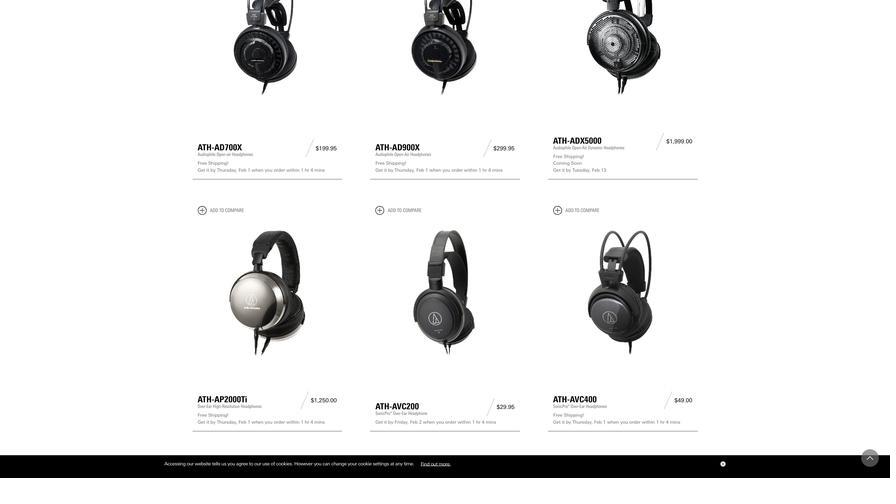 Task type: locate. For each thing, give the bounding box(es) containing it.
free up coming
[[553, 154, 563, 159]]

by down coming
[[566, 168, 571, 173]]

ath-
[[553, 136, 570, 146], [198, 143, 215, 153], [376, 143, 392, 153], [198, 395, 215, 405], [553, 395, 570, 405], [376, 402, 392, 412]]

0 vertical spatial air
[[583, 145, 587, 150]]

ath avc200 image
[[376, 221, 515, 360]]

avc400
[[570, 395, 597, 405]]

more.
[[439, 462, 451, 467]]

within
[[286, 168, 300, 173], [464, 168, 478, 173], [286, 420, 300, 425], [458, 420, 471, 425], [642, 420, 655, 425]]

free down ath-ad700x audiophile open-air headphones
[[198, 161, 207, 166]]

1 horizontal spatial air
[[583, 145, 587, 150]]

thursday, down ath-avc400 sonicpro® over-ear headphones
[[573, 420, 593, 425]]

over- for ath-avc200
[[393, 411, 402, 417]]

headphones
[[604, 145, 625, 150], [232, 152, 253, 157], [410, 152, 431, 157], [241, 404, 262, 410], [586, 404, 607, 410]]

open- inside ath-ad900x audiophile open-air headphones
[[395, 152, 405, 157]]

$299.95
[[494, 145, 515, 152]]

1 vertical spatial air
[[405, 152, 409, 157]]

add for avc400
[[566, 208, 574, 214]]

0 horizontal spatial open-
[[217, 152, 227, 157]]

sonicpro® left avc200
[[376, 411, 392, 417]]

free for ath-ad900x
[[376, 161, 385, 166]]

headphones for ath-avc400
[[586, 404, 607, 410]]

sonicpro® left avc400
[[553, 404, 570, 410]]

0 horizontal spatial our
[[187, 462, 194, 467]]

ath- inside "ath-adx5000 audiophile open-air dynamic headphones"
[[553, 136, 570, 146]]

by inside 'free shipping! coming soon get it by tuesday, feb 13'
[[566, 168, 571, 173]]

our left 'use'
[[254, 462, 261, 467]]

ath- inside ath-ad900x audiophile open-air headphones
[[376, 143, 392, 153]]

avc200
[[392, 402, 419, 412]]

ath- for ap2000ti
[[198, 395, 215, 405]]

by
[[211, 168, 216, 173], [388, 168, 393, 173], [566, 168, 571, 173], [211, 420, 216, 425], [388, 420, 393, 425], [566, 420, 571, 425]]

feb
[[239, 168, 246, 173], [417, 168, 424, 173], [592, 168, 600, 173], [239, 420, 246, 425], [410, 420, 418, 425], [594, 420, 602, 425]]

open- inside ath-ad700x audiophile open-air headphones
[[217, 152, 227, 157]]

arrow up image
[[867, 456, 874, 462]]

headphones for ath-ad700x
[[232, 152, 253, 157]]

by down ath-ad900x audiophile open-air headphones
[[388, 168, 393, 173]]

it down coming
[[562, 168, 565, 173]]

0 horizontal spatial sonicpro®
[[376, 411, 392, 417]]

get down 'ath-ap2000ti over-ear high-resolution headphones'
[[198, 420, 205, 425]]

4
[[311, 168, 313, 173], [488, 168, 491, 173], [311, 420, 313, 425], [482, 420, 485, 425], [666, 420, 669, 425]]

of
[[271, 462, 275, 467]]

2 horizontal spatial open-
[[572, 145, 583, 150]]

sonicpro® for ath-avc400
[[553, 404, 570, 410]]

hr
[[305, 168, 309, 173], [483, 168, 487, 173], [305, 420, 309, 425], [476, 420, 481, 425], [661, 420, 665, 425]]

air for adx5000
[[583, 145, 587, 150]]

free down ath-avc400 sonicpro® over-ear headphones
[[553, 413, 563, 418]]

use
[[262, 462, 270, 467]]

mins
[[315, 168, 325, 173], [492, 168, 503, 173], [315, 420, 325, 425], [486, 420, 496, 425], [670, 420, 681, 425]]

when
[[252, 168, 264, 173], [430, 168, 441, 173], [252, 420, 264, 425], [423, 420, 435, 425], [607, 420, 619, 425]]

feb down ath-ad700x audiophile open-air headphones
[[239, 168, 246, 173]]

audiophile inside ath-ad900x audiophile open-air headphones
[[376, 152, 394, 157]]

adx5000
[[570, 136, 602, 146]]

over- inside 'ath-ap2000ti over-ear high-resolution headphones'
[[198, 404, 207, 410]]

ap2000ti
[[215, 395, 247, 405]]

add
[[210, 208, 218, 214], [388, 208, 396, 214], [566, 208, 574, 214], [210, 460, 218, 466], [388, 460, 396, 466]]

audiophile for adx5000
[[553, 145, 571, 150]]

over- for ath-avc400
[[571, 404, 580, 410]]

1 horizontal spatial audiophile
[[376, 152, 394, 157]]

over-
[[198, 404, 207, 410], [571, 404, 580, 410], [393, 411, 402, 417]]

0 horizontal spatial ear
[[207, 404, 212, 410]]

shipping! for adx5000
[[564, 154, 584, 159]]

ear inside ath-avc400 sonicpro® over-ear headphones
[[580, 404, 585, 410]]

it
[[207, 168, 209, 173], [384, 168, 387, 173], [562, 168, 565, 173], [207, 420, 209, 425], [384, 420, 387, 425], [562, 420, 565, 425]]

it down ath-ad900x audiophile open-air headphones
[[384, 168, 387, 173]]

air inside "ath-adx5000 audiophile open-air dynamic headphones"
[[583, 145, 587, 150]]

$29.95
[[497, 404, 515, 411]]

0 horizontal spatial over-
[[198, 404, 207, 410]]

at
[[390, 462, 394, 467]]

our
[[187, 462, 194, 467], [254, 462, 261, 467]]

$49.00
[[675, 398, 693, 404]]

ath ad700x image
[[198, 0, 337, 101]]

shipping! down air
[[208, 161, 229, 166]]

compare
[[225, 208, 244, 214], [403, 208, 422, 214], [581, 208, 600, 214], [225, 460, 244, 466], [403, 460, 422, 466]]

air inside ath-ad900x audiophile open-air headphones
[[405, 152, 409, 157]]

ath- inside ath-ad700x audiophile open-air headphones
[[198, 143, 215, 153]]

ear inside ath-avc200 sonicpro® over-ear headphone
[[402, 411, 407, 417]]

1 horizontal spatial over-
[[393, 411, 402, 417]]

sonicpro® inside ath-avc400 sonicpro® over-ear headphones
[[553, 404, 570, 410]]

shipping! down high-
[[208, 413, 229, 418]]

free inside 'free shipping! coming soon get it by tuesday, feb 13'
[[553, 154, 563, 159]]

0 horizontal spatial air
[[405, 152, 409, 157]]

over- inside ath-avc400 sonicpro® over-ear headphones
[[571, 404, 580, 410]]

2 horizontal spatial ear
[[580, 404, 585, 410]]

get left friday,
[[376, 420, 383, 425]]

dynamic
[[588, 145, 603, 150]]

ath- inside ath-avc200 sonicpro® over-ear headphone
[[376, 402, 392, 412]]

to
[[219, 208, 224, 214], [397, 208, 402, 214], [575, 208, 580, 214], [219, 460, 224, 466], [397, 460, 402, 466], [249, 462, 253, 467]]

2
[[419, 420, 422, 425]]

1 vertical spatial sonicpro®
[[376, 411, 392, 417]]

1 horizontal spatial open-
[[395, 152, 405, 157]]

over- inside ath-avc200 sonicpro® over-ear headphone
[[393, 411, 402, 417]]

free
[[553, 154, 563, 159], [198, 161, 207, 166], [376, 161, 385, 166], [198, 413, 207, 418], [553, 413, 563, 418]]

0 horizontal spatial audiophile
[[198, 152, 216, 157]]

1 horizontal spatial sonicpro®
[[553, 404, 570, 410]]

you
[[265, 168, 273, 173], [443, 168, 450, 173], [265, 420, 273, 425], [436, 420, 444, 425], [621, 420, 628, 425], [228, 462, 235, 467], [314, 462, 322, 467]]

it down ath-avc400 sonicpro® over-ear headphones
[[562, 420, 565, 425]]

audiophile
[[553, 145, 571, 150], [198, 152, 216, 157], [376, 152, 394, 157]]

2 horizontal spatial audiophile
[[553, 145, 571, 150]]

add to compare for avc400
[[566, 208, 600, 214]]

sonicpro® for ath-avc200
[[376, 411, 392, 417]]

feb left 13
[[592, 168, 600, 173]]

add for avc200
[[388, 208, 396, 214]]

1 horizontal spatial our
[[254, 462, 261, 467]]

by down ath-ad700x audiophile open-air headphones
[[211, 168, 216, 173]]

divider line image
[[654, 133, 667, 150], [304, 140, 316, 157], [481, 140, 494, 157], [299, 392, 311, 410], [663, 392, 675, 410], [485, 399, 497, 417]]

audiophile for ad700x
[[198, 152, 216, 157]]

open-
[[572, 145, 583, 150], [217, 152, 227, 157], [395, 152, 405, 157]]

get
[[198, 168, 205, 173], [376, 168, 383, 173], [553, 168, 561, 173], [198, 420, 205, 425], [376, 420, 383, 425], [553, 420, 561, 425]]

thursday,
[[217, 168, 237, 173], [395, 168, 415, 173], [217, 420, 237, 425], [573, 420, 593, 425]]

add to compare
[[210, 208, 244, 214], [388, 208, 422, 214], [566, 208, 600, 214], [210, 460, 244, 466], [388, 460, 422, 466]]

sonicpro®
[[553, 404, 570, 410], [376, 411, 392, 417]]

audiophile for ad900x
[[376, 152, 394, 157]]

our left website
[[187, 462, 194, 467]]

shipping! up soon
[[564, 154, 584, 159]]

ath- for avc400
[[553, 395, 570, 405]]

ath ad900x image
[[376, 0, 515, 101]]

1
[[248, 168, 250, 173], [301, 168, 304, 173], [426, 168, 428, 173], [479, 168, 481, 173], [248, 420, 250, 425], [301, 420, 304, 425], [472, 420, 475, 425], [603, 420, 606, 425], [657, 420, 659, 425]]

get inside 'free shipping! coming soon get it by tuesday, feb 13'
[[553, 168, 561, 173]]

headphones inside ath-ad900x audiophile open-air headphones
[[410, 152, 431, 157]]

audiophile inside ath-ad700x audiophile open-air headphones
[[198, 152, 216, 157]]

ear
[[207, 404, 212, 410], [580, 404, 585, 410], [402, 411, 407, 417]]

shipping! inside 'free shipping! coming soon get it by tuesday, feb 13'
[[564, 154, 584, 159]]

thursday, down air
[[217, 168, 237, 173]]

high-
[[213, 404, 222, 410]]

compare for avc200
[[403, 208, 422, 214]]

free shipping! get it by thursday, feb 1 when you order within 1 hr 4 mins
[[198, 161, 325, 173], [376, 161, 503, 173], [198, 413, 325, 425], [553, 413, 681, 425]]

1 horizontal spatial ear
[[402, 411, 407, 417]]

friday,
[[395, 420, 409, 425]]

1 our from the left
[[187, 462, 194, 467]]

compare for avc400
[[581, 208, 600, 214]]

agree
[[236, 462, 248, 467]]

audiophile inside "ath-adx5000 audiophile open-air dynamic headphones"
[[553, 145, 571, 150]]

add to compare for avc200
[[388, 208, 422, 214]]

ath- for avc200
[[376, 402, 392, 412]]

shipping! down ath-ad900x audiophile open-air headphones
[[386, 161, 406, 166]]

ath- inside ath-avc400 sonicpro® over-ear headphones
[[553, 395, 570, 405]]

get down coming
[[553, 168, 561, 173]]

open- inside "ath-adx5000 audiophile open-air dynamic headphones"
[[572, 145, 583, 150]]

free down ath-ad900x audiophile open-air headphones
[[376, 161, 385, 166]]

order
[[274, 168, 285, 173], [452, 168, 463, 173], [274, 420, 285, 425], [445, 420, 457, 425], [630, 420, 641, 425]]

air
[[583, 145, 587, 150], [405, 152, 409, 157]]

ath-ad900x audiophile open-air headphones
[[376, 143, 431, 157]]

0 vertical spatial sonicpro®
[[553, 404, 570, 410]]

add to compare button
[[198, 206, 244, 215], [376, 206, 422, 215], [553, 206, 600, 215], [198, 459, 244, 468], [376, 459, 422, 468]]

shipping! down ath-avc400 sonicpro® over-ear headphones
[[564, 413, 584, 418]]

2 horizontal spatial over-
[[571, 404, 580, 410]]

headphones inside ath-avc400 sonicpro® over-ear headphones
[[586, 404, 607, 410]]

ath- inside 'ath-ap2000ti over-ear high-resolution headphones'
[[198, 395, 215, 405]]

shipping!
[[564, 154, 584, 159], [208, 161, 229, 166], [386, 161, 406, 166], [208, 413, 229, 418], [564, 413, 584, 418]]

headphones inside ath-ad700x audiophile open-air headphones
[[232, 152, 253, 157]]

open- for ad700x
[[217, 152, 227, 157]]

sonicpro® inside ath-avc200 sonicpro® over-ear headphone
[[376, 411, 392, 417]]



Task type: describe. For each thing, give the bounding box(es) containing it.
thursday, down ath-ad900x audiophile open-air headphones
[[395, 168, 415, 173]]

feb left the 2 at the bottom of page
[[410, 420, 418, 425]]

$1,999.00
[[667, 138, 693, 145]]

find
[[421, 462, 430, 467]]

tuesday,
[[573, 168, 591, 173]]

compare for ap2000ti
[[225, 208, 244, 214]]

thursday, down resolution
[[217, 420, 237, 425]]

ear inside 'ath-ap2000ti over-ear high-resolution headphones'
[[207, 404, 212, 410]]

free for ath-ad700x
[[198, 161, 207, 166]]

feb down avc400
[[594, 420, 602, 425]]

headphones for ath-ad900x
[[410, 152, 431, 157]]

shipping! for ad700x
[[208, 161, 229, 166]]

us
[[222, 462, 226, 467]]

get it by friday, feb 2 when you order within 1 hr 4 mins
[[376, 420, 496, 425]]

divider line image for ath-ap2000ti
[[299, 392, 311, 410]]

divider line image for ath-ad700x
[[304, 140, 316, 157]]

divider line image for ath-avc200
[[485, 399, 497, 417]]

open- for adx5000
[[572, 145, 583, 150]]

it down 'ath-ap2000ti over-ear high-resolution headphones'
[[207, 420, 209, 425]]

any
[[395, 462, 403, 467]]

cookies.
[[276, 462, 293, 467]]

ath avc400 image
[[553, 221, 693, 360]]

change
[[331, 462, 347, 467]]

it left friday,
[[384, 420, 387, 425]]

tells
[[212, 462, 220, 467]]

image of ath-adx5000 image
[[553, 0, 693, 101]]

by down ath-avc400 sonicpro® over-ear headphones
[[566, 420, 571, 425]]

free shipping! coming soon get it by tuesday, feb 13
[[553, 154, 607, 173]]

settings
[[373, 462, 389, 467]]

headphones inside "ath-adx5000 audiophile open-air dynamic headphones"
[[604, 145, 625, 150]]

open- for ad900x
[[395, 152, 405, 157]]

however
[[294, 462, 313, 467]]

feb inside 'free shipping! coming soon get it by tuesday, feb 13'
[[592, 168, 600, 173]]

accessing
[[164, 462, 186, 467]]

$1,250.00
[[311, 398, 337, 404]]

time.
[[404, 462, 414, 467]]

air
[[227, 152, 231, 157]]

coming
[[553, 161, 570, 166]]

shipping! for ad900x
[[386, 161, 406, 166]]

by left friday,
[[388, 420, 393, 425]]

air for ad900x
[[405, 152, 409, 157]]

get down ath-avc400 sonicpro® over-ear headphones
[[553, 420, 561, 425]]

it inside 'free shipping! coming soon get it by tuesday, feb 13'
[[562, 168, 565, 173]]

ath ap2000ti image
[[198, 221, 337, 360]]

find out more. link
[[416, 459, 456, 470]]

ath-avc200 sonicpro® over-ear headphone
[[376, 402, 428, 417]]

it down ath-ad700x audiophile open-air headphones
[[207, 168, 209, 173]]

cookie
[[358, 462, 372, 467]]

divider line image for ath-avc400
[[663, 392, 675, 410]]

can
[[323, 462, 330, 467]]

divider line image for ath-adx5000
[[654, 133, 667, 150]]

ad700x
[[215, 143, 242, 153]]

ath- for ad700x
[[198, 143, 215, 153]]

add to compare button for avc400
[[553, 206, 600, 215]]

2 our from the left
[[254, 462, 261, 467]]

feb down ath-ad900x audiophile open-air headphones
[[417, 168, 424, 173]]

ath- for adx5000
[[553, 136, 570, 146]]

headphones inside 'ath-ap2000ti over-ear high-resolution headphones'
[[241, 404, 262, 410]]

add for ap2000ti
[[210, 208, 218, 214]]

cross image
[[722, 463, 724, 466]]

out
[[431, 462, 438, 467]]

ath-ad700x audiophile open-air headphones
[[198, 143, 253, 157]]

add to compare button for avc200
[[376, 206, 422, 215]]

headphone
[[408, 411, 428, 417]]

add to compare for ap2000ti
[[210, 208, 244, 214]]

ath- for ad900x
[[376, 143, 392, 153]]

feb down resolution
[[239, 420, 246, 425]]

your
[[348, 462, 357, 467]]

get down ath-ad900x audiophile open-air headphones
[[376, 168, 383, 173]]

resolution
[[222, 404, 240, 410]]

ad900x
[[392, 143, 420, 153]]

$199.95
[[316, 145, 337, 152]]

add to compare button for ap2000ti
[[198, 206, 244, 215]]

divider line image for ath-ad900x
[[481, 140, 494, 157]]

get down ath-ad700x audiophile open-air headphones
[[198, 168, 205, 173]]

ear for ath-avc200
[[402, 411, 407, 417]]

free down 'ath-ap2000ti over-ear high-resolution headphones'
[[198, 413, 207, 418]]

accessing our website tells us you agree to our use of cookies. however you can change your cookie settings at any time.
[[164, 462, 416, 467]]

ath-adx5000 audiophile open-air dynamic headphones
[[553, 136, 625, 150]]

soon
[[571, 161, 582, 166]]

ath-avc400 sonicpro® over-ear headphones
[[553, 395, 607, 410]]

find out more.
[[421, 462, 451, 467]]

ath-ap2000ti over-ear high-resolution headphones
[[198, 395, 262, 410]]

website
[[195, 462, 211, 467]]

13
[[601, 168, 607, 173]]

by down high-
[[211, 420, 216, 425]]

free for ath-adx5000
[[553, 154, 563, 159]]

ear for ath-avc400
[[580, 404, 585, 410]]



Task type: vqa. For each thing, say whether or not it's contained in the screenshot.
the "two" at bottom
no



